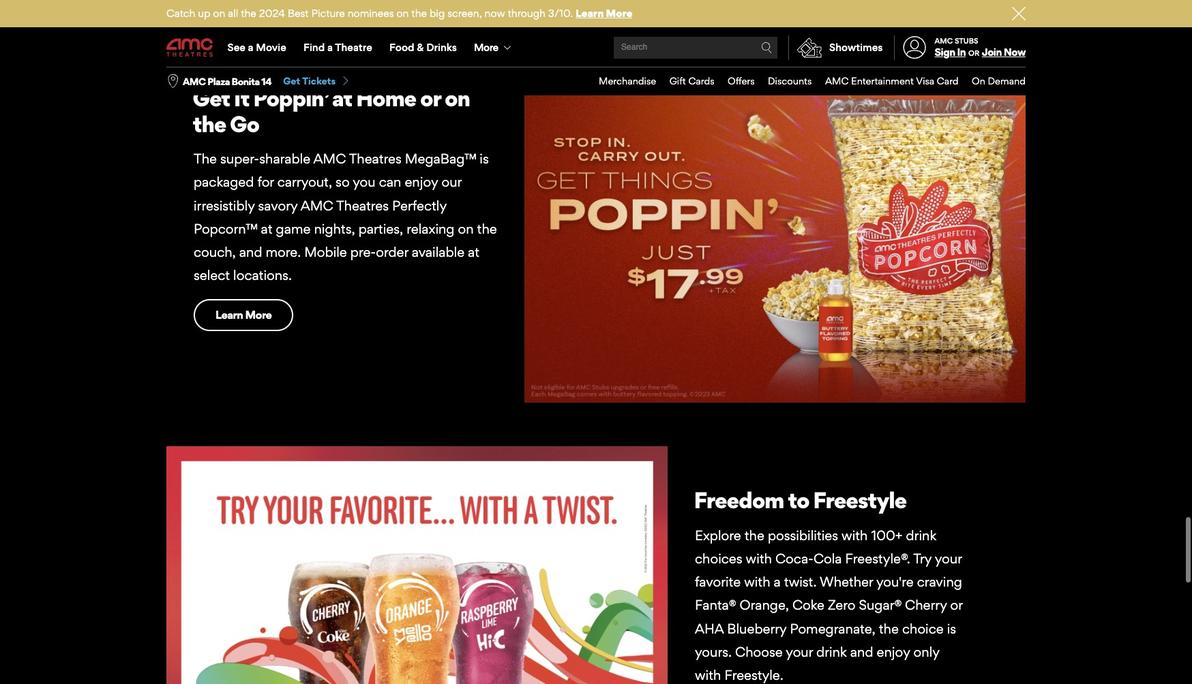 Task type: locate. For each thing, give the bounding box(es) containing it.
theatres
[[349, 148, 402, 165], [336, 195, 389, 211]]

0 horizontal spatial more
[[245, 306, 272, 319]]

0 horizontal spatial drink
[[816, 642, 847, 658]]

amc inside button
[[183, 75, 206, 87]]

learn right 3/10.
[[576, 7, 604, 20]]

is right 'megabag™'
[[480, 148, 489, 165]]

more inside button
[[474, 41, 498, 54]]

1 horizontal spatial and
[[850, 642, 873, 658]]

learn more link
[[576, 7, 632, 20], [194, 297, 293, 329]]

menu up merchandise link
[[166, 29, 1026, 67]]

our
[[442, 171, 462, 188]]

orange,
[[740, 595, 789, 611]]

coke
[[792, 595, 824, 611]]

catch
[[166, 7, 195, 20]]

more right 3/10.
[[606, 7, 632, 20]]

super-
[[220, 148, 259, 165]]

amc logo image
[[166, 38, 214, 57], [166, 38, 214, 57]]

screen,
[[448, 7, 482, 20]]

the right explore
[[745, 525, 764, 541]]

select
[[194, 265, 230, 281]]

learn down select
[[215, 306, 243, 319]]

catch up on all the 2024 best picture nominees on the big screen, now through 3/10. learn more
[[166, 7, 632, 20]]

get
[[283, 75, 300, 87], [193, 82, 230, 109]]

so
[[336, 171, 350, 188]]

more down now
[[474, 41, 498, 54]]

with up orange,
[[744, 572, 770, 588]]

merchandise link
[[585, 68, 656, 95]]

2 horizontal spatial at
[[468, 241, 479, 258]]

showtimes image
[[789, 35, 829, 60]]

sharable
[[259, 148, 310, 165]]

food & drinks
[[389, 41, 457, 54]]

find
[[303, 41, 325, 54]]

1 vertical spatial is
[[947, 618, 956, 635]]

with
[[842, 525, 868, 541], [746, 548, 772, 565], [744, 572, 770, 588], [695, 665, 721, 681]]

1 vertical spatial learn more link
[[194, 297, 293, 329]]

tickets
[[302, 75, 336, 87]]

is inside "explore the possibilities with 100+ drink choices with coca-cola freestyle®. try your favorite with a twist. whether you're craving fanta® orange, coke zero sugar® cherry or aha blueberry pomegranate, the choice is yours. choose your drink and enjoy only with freestyle."
[[947, 618, 956, 635]]

submit search icon image
[[761, 42, 772, 53]]

or right in
[[968, 49, 979, 58]]

on down drinks
[[445, 82, 470, 109]]

aha
[[695, 618, 724, 635]]

order
[[376, 241, 408, 258]]

a right the see on the left
[[248, 41, 253, 54]]

0 vertical spatial more
[[606, 7, 632, 20]]

amc entertainment visa card link
[[812, 68, 959, 95]]

menu down showtimes image
[[585, 68, 1026, 95]]

the
[[241, 7, 256, 20], [411, 7, 427, 20], [193, 108, 226, 135], [477, 218, 497, 234], [745, 525, 764, 541], [879, 618, 899, 635]]

1 vertical spatial drink
[[816, 642, 847, 658]]

amc down "carryout," on the top
[[301, 195, 333, 211]]

0 horizontal spatial is
[[480, 148, 489, 165]]

2 vertical spatial or
[[950, 595, 963, 611]]

0 horizontal spatial your
[[786, 642, 813, 658]]

couch,
[[194, 241, 236, 258]]

user profile image
[[895, 36, 934, 59]]

or inside "explore the possibilities with 100+ drink choices with coca-cola freestyle®. try your favorite with a twist. whether you're craving fanta® orange, coke zero sugar® cherry or aha blueberry pomegranate, the choice is yours. choose your drink and enjoy only with freestyle."
[[950, 595, 963, 611]]

or down craving at the right of the page
[[950, 595, 963, 611]]

and
[[239, 241, 262, 258], [850, 642, 873, 658]]

with left the coca-
[[746, 548, 772, 565]]

at down savory at the left top of page
[[261, 218, 273, 234]]

0 vertical spatial learn more link
[[576, 7, 632, 20]]

amc stubs sign in or join now
[[935, 36, 1026, 59]]

or inside amc stubs sign in or join now
[[968, 49, 979, 58]]

coca-
[[775, 548, 814, 565]]

sign in button
[[935, 46, 966, 59]]

2024
[[259, 7, 285, 20]]

drink up try
[[906, 525, 936, 541]]

try
[[913, 548, 932, 565]]

choices
[[695, 548, 742, 565]]

packaged
[[194, 171, 254, 188]]

on right nominees
[[397, 7, 409, 20]]

1 horizontal spatial a
[[327, 41, 333, 54]]

at
[[332, 82, 352, 109], [261, 218, 273, 234], [468, 241, 479, 258]]

you're
[[876, 572, 914, 588]]

1 horizontal spatial learn
[[576, 7, 604, 20]]

amc for sign
[[935, 36, 953, 46]]

1 horizontal spatial your
[[935, 548, 962, 565]]

drink down pomegranate,
[[816, 642, 847, 658]]

gift cards link
[[656, 68, 714, 95]]

theatres down you
[[336, 195, 389, 211]]

0 vertical spatial is
[[480, 148, 489, 165]]

game
[[276, 218, 311, 234]]

with down yours.
[[695, 665, 721, 681]]

on
[[213, 7, 225, 20], [397, 7, 409, 20], [445, 82, 470, 109], [458, 218, 474, 234]]

0 horizontal spatial learn
[[215, 306, 243, 319]]

0 horizontal spatial enjoy
[[405, 171, 438, 188]]

enjoy up perfectly
[[405, 171, 438, 188]]

2 horizontal spatial or
[[968, 49, 979, 58]]

amc inside amc stubs sign in or join now
[[935, 36, 953, 46]]

0 horizontal spatial at
[[261, 218, 273, 234]]

mobile
[[304, 241, 347, 258]]

entertainment
[[851, 75, 914, 87]]

movie
[[256, 41, 286, 54]]

0 horizontal spatial or
[[420, 82, 441, 109]]

0 vertical spatial your
[[935, 548, 962, 565]]

1 horizontal spatial enjoy
[[877, 642, 910, 658]]

0 vertical spatial or
[[968, 49, 979, 58]]

learn
[[576, 7, 604, 20], [215, 306, 243, 319]]

0 horizontal spatial learn more link
[[194, 297, 293, 329]]

get inside "get it poppin' at home or on the go"
[[193, 82, 230, 109]]

0 horizontal spatial a
[[248, 41, 253, 54]]

is
[[480, 148, 489, 165], [947, 618, 956, 635]]

your up craving at the right of the page
[[935, 548, 962, 565]]

and down pomegranate,
[[850, 642, 873, 658]]

amc left plaza at the left top
[[183, 75, 206, 87]]

1 horizontal spatial more
[[474, 41, 498, 54]]

at right 'available' at the top left of the page
[[468, 241, 479, 258]]

enjoy
[[405, 171, 438, 188], [877, 642, 910, 658]]

discounts link
[[755, 68, 812, 95]]

your
[[935, 548, 962, 565], [786, 642, 813, 658]]

find a theatre link
[[295, 29, 381, 67]]

at left the home
[[332, 82, 352, 109]]

1 horizontal spatial or
[[950, 595, 963, 611]]

1 horizontal spatial drink
[[906, 525, 936, 541]]

join now button
[[982, 46, 1026, 59]]

amc plaza bonita 14
[[183, 75, 272, 87]]

visa
[[916, 75, 934, 87]]

card
[[937, 75, 959, 87]]

1 vertical spatial your
[[786, 642, 813, 658]]

sign
[[935, 46, 955, 59]]

can
[[379, 171, 401, 188]]

is right choice at the bottom right of the page
[[947, 618, 956, 635]]

popcorn™
[[194, 218, 258, 234]]

cookie consent banner dialog
[[0, 648, 1192, 685]]

0 horizontal spatial get
[[193, 82, 230, 109]]

on inside "get it poppin' at home or on the go"
[[445, 82, 470, 109]]

and up locations.
[[239, 241, 262, 258]]

1 vertical spatial and
[[850, 642, 873, 658]]

best
[[288, 7, 309, 20]]

explore
[[695, 525, 741, 541]]

0 vertical spatial drink
[[906, 525, 936, 541]]

and inside "explore the possibilities with 100+ drink choices with coca-cola freestyle®. try your favorite with a twist. whether you're craving fanta® orange, coke zero sugar® cherry or aha blueberry pomegranate, the choice is yours. choose your drink and enjoy only with freestyle."
[[850, 642, 873, 658]]

drink
[[906, 525, 936, 541], [816, 642, 847, 658]]

1 horizontal spatial at
[[332, 82, 352, 109]]

a left twist.
[[774, 572, 781, 588]]

menu
[[166, 29, 1026, 67], [585, 68, 1026, 95]]

or inside "get it poppin' at home or on the go"
[[420, 82, 441, 109]]

offers link
[[714, 68, 755, 95]]

enjoy left the only
[[877, 642, 910, 658]]

1 vertical spatial learn
[[215, 306, 243, 319]]

learn more link down locations.
[[194, 297, 293, 329]]

1 vertical spatial enjoy
[[877, 642, 910, 658]]

2 vertical spatial at
[[468, 241, 479, 258]]

zero
[[828, 595, 855, 611]]

learn more link right 3/10.
[[576, 7, 632, 20]]

gift
[[669, 75, 686, 87]]

2 horizontal spatial more
[[606, 7, 632, 20]]

drinks
[[426, 41, 457, 54]]

a right find in the top of the page
[[327, 41, 333, 54]]

0 horizontal spatial and
[[239, 241, 262, 258]]

food & drinks link
[[381, 29, 465, 67]]

freestyle
[[813, 484, 906, 512]]

more down locations.
[[245, 306, 272, 319]]

amc down showtimes link
[[825, 75, 849, 87]]

1 vertical spatial more
[[474, 41, 498, 54]]

on demand link
[[959, 68, 1026, 95]]

on demand
[[972, 75, 1026, 87]]

get left it
[[193, 82, 230, 109]]

1 horizontal spatial get
[[283, 75, 300, 87]]

1 vertical spatial menu
[[585, 68, 1026, 95]]

1 vertical spatial or
[[420, 82, 441, 109]]

0 vertical spatial menu
[[166, 29, 1026, 67]]

amc up sign
[[935, 36, 953, 46]]

menu containing more
[[166, 29, 1026, 67]]

or right the home
[[420, 82, 441, 109]]

on right relaxing
[[458, 218, 474, 234]]

theatres up you
[[349, 148, 402, 165]]

showtimes
[[829, 41, 883, 54]]

get for get tickets
[[283, 75, 300, 87]]

the right relaxing
[[477, 218, 497, 234]]

2 horizontal spatial a
[[774, 572, 781, 588]]

0 vertical spatial and
[[239, 241, 262, 258]]

1 vertical spatial theatres
[[336, 195, 389, 211]]

a for theatre
[[327, 41, 333, 54]]

plaza
[[207, 75, 230, 87]]

showtimes link
[[788, 35, 883, 60]]

get right '14'
[[283, 75, 300, 87]]

your right choose
[[786, 642, 813, 658]]

discounts
[[768, 75, 812, 87]]

0 vertical spatial at
[[332, 82, 352, 109]]

get tickets
[[283, 75, 336, 87]]

0 vertical spatial enjoy
[[405, 171, 438, 188]]

1 horizontal spatial is
[[947, 618, 956, 635]]

the left go
[[193, 108, 226, 135]]



Task type: vqa. For each thing, say whether or not it's contained in the screenshot.
Entertainment
yes



Task type: describe. For each thing, give the bounding box(es) containing it.
offers
[[728, 75, 755, 87]]

freestyle®.
[[845, 548, 910, 565]]

get it poppin' at home or on the go
[[193, 82, 470, 135]]

see
[[227, 41, 245, 54]]

food
[[389, 41, 414, 54]]

perfectly
[[392, 195, 446, 211]]

search the AMC website text field
[[619, 43, 761, 53]]

1 horizontal spatial learn more link
[[576, 7, 632, 20]]

100+
[[871, 525, 903, 541]]

get for get it poppin' at home or on the go
[[193, 82, 230, 109]]

more.
[[266, 241, 301, 258]]

amc up so
[[313, 148, 346, 165]]

stubs
[[955, 36, 978, 46]]

now
[[485, 7, 505, 20]]

amc for bonita
[[183, 75, 206, 87]]

get tickets link
[[283, 75, 351, 88]]

freedom
[[694, 484, 784, 512]]

amc plaza bonita 14 button
[[183, 75, 272, 88]]

irresistibly
[[194, 195, 255, 211]]

join
[[982, 46, 1002, 59]]

pre-
[[350, 241, 376, 258]]

nominees
[[348, 7, 394, 20]]

is inside the super-sharable amc theatres megabag™ is packaged for carryout, so you can enjoy our irresistibly savory amc theatres perfectly popcorn™ at game nights, parties, relaxing on the couch, and more. mobile pre-order available at select locations.
[[480, 148, 489, 165]]

twist.
[[784, 572, 817, 588]]

14
[[261, 75, 272, 87]]

available
[[412, 241, 464, 258]]

cherry
[[905, 595, 947, 611]]

savory
[[258, 195, 298, 211]]

fanta®
[[695, 595, 736, 611]]

pomegranate,
[[790, 618, 875, 635]]

big
[[430, 7, 445, 20]]

menu containing merchandise
[[585, 68, 1026, 95]]

freestyle.
[[725, 665, 783, 681]]

theatre
[[335, 41, 372, 54]]

it
[[234, 82, 249, 109]]

just $17.99 plus tax image
[[524, 42, 1026, 400]]

0 vertical spatial learn
[[576, 7, 604, 20]]

enjoy inside the super-sharable amc theatres megabag™ is packaged for carryout, so you can enjoy our irresistibly savory amc theatres perfectly popcorn™ at game nights, parties, relaxing on the couch, and more. mobile pre-order available at select locations.
[[405, 171, 438, 188]]

demand
[[988, 75, 1026, 87]]

home
[[356, 82, 416, 109]]

find a theatre
[[303, 41, 372, 54]]

enjoy inside "explore the possibilities with 100+ drink choices with coca-cola freestyle®. try your favorite with a twist. whether you're craving fanta® orange, coke zero sugar® cherry or aha blueberry pomegranate, the choice is yours. choose your drink and enjoy only with freestyle."
[[877, 642, 910, 658]]

explore the possibilities with 100+ drink choices with coca-cola freestyle®. try your favorite with a twist. whether you're craving fanta® orange, coke zero sugar® cherry or aha blueberry pomegranate, the choice is yours. choose your drink and enjoy only with freestyle.
[[695, 525, 963, 681]]

1 vertical spatial at
[[261, 218, 273, 234]]

only
[[914, 642, 939, 658]]

choose
[[735, 642, 783, 658]]

nights,
[[314, 218, 355, 234]]

megabag™
[[405, 148, 476, 165]]

cola
[[814, 548, 842, 565]]

for
[[257, 171, 274, 188]]

&
[[417, 41, 424, 54]]

and inside the super-sharable amc theatres megabag™ is packaged for carryout, so you can enjoy our irresistibly savory amc theatres perfectly popcorn™ at game nights, parties, relaxing on the couch, and more. mobile pre-order available at select locations.
[[239, 241, 262, 258]]

picture
[[311, 7, 345, 20]]

the super-sharable amc theatres megabag™ is packaged for carryout, so you can enjoy our irresistibly savory amc theatres perfectly popcorn™ at game nights, parties, relaxing on the couch, and more. mobile pre-order available at select locations.
[[194, 148, 497, 281]]

through
[[508, 7, 546, 20]]

more button
[[465, 29, 523, 67]]

all
[[228, 7, 238, 20]]

see a movie link
[[219, 29, 295, 67]]

at inside "get it poppin' at home or on the go"
[[332, 82, 352, 109]]

freedom to freestyle
[[694, 484, 906, 512]]

amc for visa
[[825, 75, 849, 87]]

the inside "get it poppin' at home or on the go"
[[193, 108, 226, 135]]

a inside "explore the possibilities with 100+ drink choices with coca-cola freestyle®. try your favorite with a twist. whether you're craving fanta® orange, coke zero sugar® cherry or aha blueberry pomegranate, the choice is yours. choose your drink and enjoy only with freestyle."
[[774, 572, 781, 588]]

possibilities
[[768, 525, 838, 541]]

now
[[1004, 46, 1026, 59]]

whether
[[820, 572, 873, 588]]

freedom to freestyle image
[[166, 444, 668, 685]]

the inside the super-sharable amc theatres megabag™ is packaged for carryout, so you can enjoy our irresistibly savory amc theatres perfectly popcorn™ at game nights, parties, relaxing on the couch, and more. mobile pre-order available at select locations.
[[477, 218, 497, 234]]

craving
[[917, 572, 962, 588]]

on
[[972, 75, 985, 87]]

with left 100+
[[842, 525, 868, 541]]

on inside the super-sharable amc theatres megabag™ is packaged for carryout, so you can enjoy our irresistibly savory amc theatres perfectly popcorn™ at game nights, parties, relaxing on the couch, and more. mobile pre-order available at select locations.
[[458, 218, 474, 234]]

in
[[957, 46, 966, 59]]

sugar®
[[859, 595, 902, 611]]

poppin'
[[253, 82, 328, 109]]

a for movie
[[248, 41, 253, 54]]

2 vertical spatial more
[[245, 306, 272, 319]]

cards
[[688, 75, 714, 87]]

yours.
[[695, 642, 732, 658]]

favorite
[[695, 572, 741, 588]]

the left big
[[411, 7, 427, 20]]

go
[[230, 108, 259, 135]]

to
[[788, 484, 809, 512]]

3/10.
[[548, 7, 573, 20]]

the
[[194, 148, 217, 165]]

the down sugar®
[[879, 618, 899, 635]]

you
[[353, 171, 376, 188]]

0 vertical spatial theatres
[[349, 148, 402, 165]]

sign in or join amc stubs element
[[894, 29, 1026, 67]]

learn more
[[215, 306, 272, 319]]

blueberry
[[727, 618, 787, 635]]

on left the all
[[213, 7, 225, 20]]

choice
[[902, 618, 944, 635]]

the right the all
[[241, 7, 256, 20]]

see a movie
[[227, 41, 286, 54]]

locations.
[[233, 265, 292, 281]]

merchandise
[[599, 75, 656, 87]]

gift cards
[[669, 75, 714, 87]]



